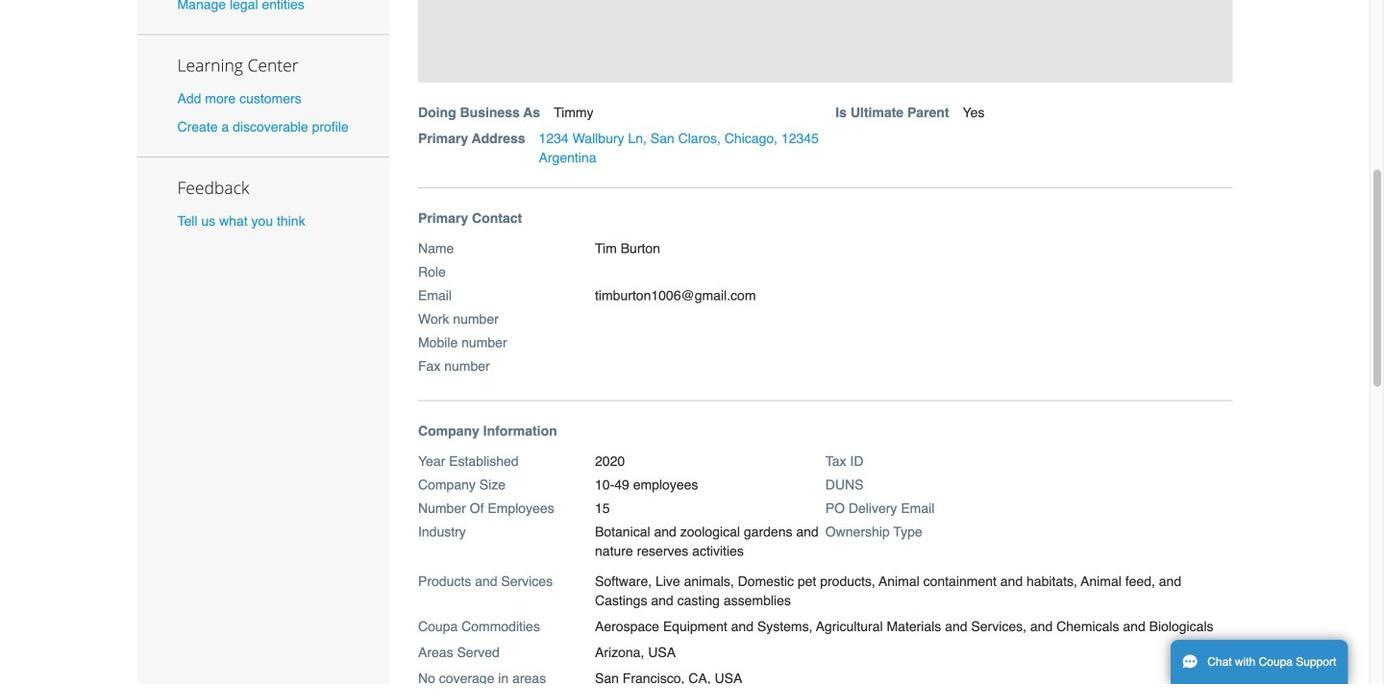 Task type: vqa. For each thing, say whether or not it's contained in the screenshot.
fourth YES from the bottom
no



Task type: locate. For each thing, give the bounding box(es) containing it.
background image
[[418, 0, 1233, 83]]

banner
[[411, 0, 1253, 189]]



